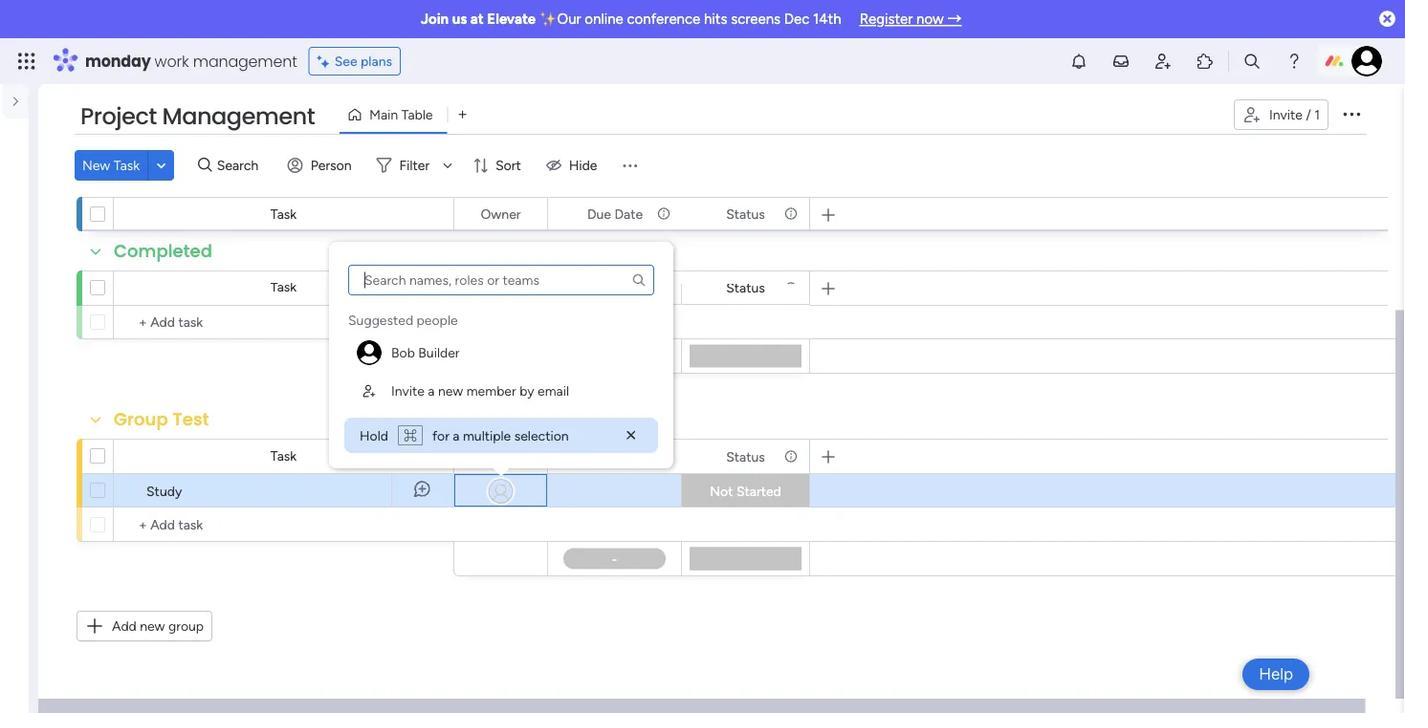 Task type: vqa. For each thing, say whether or not it's contained in the screenshot.
the topmost Workspace Icon
no



Task type: locate. For each thing, give the bounding box(es) containing it.
0 vertical spatial a
[[428, 383, 435, 399]]

0 vertical spatial invite
[[1269, 107, 1303, 123]]

filter button
[[369, 150, 459, 181]]

2 vertical spatial status field
[[722, 446, 770, 467]]

1 due from the top
[[587, 206, 611, 222]]

column information image
[[656, 281, 672, 296], [784, 281, 799, 296], [784, 449, 799, 464]]

1 owner field from the top
[[476, 203, 526, 224]]

invite members image
[[1154, 52, 1173, 71]]

3 due from the top
[[587, 449, 611, 465]]

multiple
[[463, 428, 511, 444]]

1 due date field from the top
[[583, 203, 648, 224]]

option
[[0, 267, 29, 271]]

invite / 1
[[1269, 107, 1320, 123]]

2 vertical spatial date
[[615, 449, 643, 465]]

2 vertical spatial owner
[[481, 449, 521, 465]]

a down "bob builder"
[[428, 383, 435, 399]]

alert
[[344, 418, 658, 453]]

to
[[114, 166, 135, 190]]

home image
[[17, 101, 36, 121]]

invite
[[1269, 107, 1303, 123], [391, 383, 425, 399]]

0 vertical spatial due date field
[[583, 203, 648, 224]]

owner field for test
[[476, 446, 526, 467]]

3 status from the top
[[726, 449, 765, 465]]

1 vertical spatial invite
[[391, 383, 425, 399]]

[object object] element
[[348, 334, 654, 372], [348, 372, 654, 410]]

1 vertical spatial date
[[615, 280, 643, 297]]

status for group test
[[726, 449, 765, 465]]

apps image
[[1196, 52, 1215, 71]]

a for for
[[453, 428, 460, 444]]

Search for content search field
[[348, 265, 654, 296]]

hold
[[360, 428, 392, 444]]

date
[[615, 206, 643, 222], [615, 280, 643, 297], [615, 449, 643, 465]]

0 vertical spatial status
[[726, 206, 765, 222]]

Project Management field
[[76, 100, 320, 133]]

[object object] element containing invite a new member by email
[[348, 372, 654, 410]]

a inside [object object] element
[[428, 383, 435, 399]]

1 vertical spatial owner
[[481, 280, 521, 297]]

inbox image
[[1112, 52, 1131, 71]]

join us at elevate ✨ our online conference hits screens dec 14th
[[421, 11, 842, 28]]

2 status from the top
[[726, 280, 765, 297]]

14th
[[813, 11, 842, 28]]

Status field
[[722, 203, 770, 224], [722, 278, 770, 299], [722, 446, 770, 467]]

invite inside [object object] element
[[391, 383, 425, 399]]

2 vertical spatial due
[[587, 449, 611, 465]]

0 vertical spatial owner
[[481, 206, 521, 222]]

new right add
[[140, 618, 165, 635]]

do
[[139, 166, 163, 190]]

search everything image
[[1243, 52, 1262, 71]]

1 horizontal spatial a
[[453, 428, 460, 444]]

1 vertical spatial due date field
[[583, 278, 648, 299]]

help
[[1259, 665, 1293, 685]]

3 due date field from the top
[[583, 446, 648, 467]]

add view image
[[459, 108, 467, 122]]

a right for
[[453, 428, 460, 444]]

2 vertical spatial status
[[726, 449, 765, 465]]

add
[[112, 618, 137, 635]]

Owner field
[[476, 203, 526, 224], [476, 278, 526, 299], [476, 446, 526, 467]]

3 date from the top
[[615, 449, 643, 465]]

builder
[[418, 345, 460, 361]]

1 horizontal spatial invite
[[1269, 107, 1303, 123]]

0 vertical spatial due
[[587, 206, 611, 222]]

close image
[[622, 426, 641, 445]]

1 vertical spatial due date
[[587, 280, 643, 297]]

select product image
[[17, 52, 36, 71]]

column information image for group test
[[784, 449, 799, 464]]

2 owner from the top
[[481, 280, 521, 297]]

list box containing suggested people
[[344, 265, 658, 410]]

tree grid containing suggested people
[[348, 303, 654, 410]]

new down builder
[[438, 383, 463, 399]]

0 horizontal spatial new
[[140, 618, 165, 635]]

now
[[917, 11, 944, 28]]

1 vertical spatial new
[[140, 618, 165, 635]]

help button
[[1243, 659, 1310, 691]]

not
[[710, 484, 733, 500]]

group test
[[114, 408, 209, 432]]

add new group button
[[77, 611, 212, 642]]

3 owner from the top
[[481, 449, 521, 465]]

0 vertical spatial status field
[[722, 203, 770, 224]]

1
[[1315, 107, 1320, 123]]

Due Date field
[[583, 203, 648, 224], [583, 278, 648, 299], [583, 446, 648, 467]]

tree grid
[[348, 303, 654, 410]]

monday
[[85, 50, 151, 72]]

arrow down image
[[436, 154, 459, 177]]

2 date from the top
[[615, 280, 643, 297]]

see plans button
[[309, 47, 401, 76]]

suggested
[[348, 312, 413, 329]]

task inside new task 'button'
[[114, 157, 140, 174]]

3 status field from the top
[[722, 446, 770, 467]]

plans
[[361, 53, 392, 69]]

2 due date field from the top
[[583, 278, 648, 299]]

invite left /
[[1269, 107, 1303, 123]]

not started
[[710, 484, 781, 500]]

1 [object object] element from the top
[[348, 334, 654, 372]]

a
[[428, 383, 435, 399], [453, 428, 460, 444]]

new inside button
[[140, 618, 165, 635]]

management
[[162, 100, 315, 133]]

bob
[[391, 345, 415, 361]]

column information image for status
[[784, 206, 799, 221]]

0 vertical spatial new
[[438, 383, 463, 399]]

tree grid inside dialog
[[348, 303, 654, 410]]

hide button
[[538, 150, 609, 181]]

selection
[[514, 428, 569, 444]]

+ Add task text field
[[123, 311, 445, 334]]

1 status field from the top
[[722, 203, 770, 224]]

None search field
[[348, 265, 654, 296]]

email
[[538, 383, 569, 399]]

column information image
[[656, 206, 672, 221], [784, 206, 799, 221], [656, 449, 672, 464]]

3 due date from the top
[[587, 449, 643, 465]]

status
[[726, 206, 765, 222], [726, 280, 765, 297], [726, 449, 765, 465]]

due date for group test
[[587, 449, 643, 465]]

column information image for completed
[[784, 281, 799, 296]]

0 vertical spatial owner field
[[476, 203, 526, 224]]

1 vertical spatial status
[[726, 280, 765, 297]]

new
[[82, 157, 110, 174]]

due date for completed
[[587, 280, 643, 297]]

list box
[[0, 264, 38, 559], [344, 265, 658, 410]]

date for group test
[[615, 449, 643, 465]]

owner
[[481, 206, 521, 222], [481, 280, 521, 297], [481, 449, 521, 465]]

To Do field
[[109, 166, 167, 190]]

[object object] element up "member"
[[348, 334, 654, 372]]

task
[[114, 157, 140, 174], [271, 206, 297, 222], [271, 280, 297, 296], [271, 448, 297, 464]]

completed
[[114, 239, 212, 264]]

0 vertical spatial date
[[615, 206, 643, 222]]

suggested people row
[[348, 303, 458, 330]]

0 horizontal spatial invite
[[391, 383, 425, 399]]

[object object] element up for a multiple selection
[[348, 372, 654, 410]]

invite inside invite / 1 button
[[1269, 107, 1303, 123]]

2 vertical spatial due date field
[[583, 446, 648, 467]]

work
[[155, 50, 189, 72]]

1 vertical spatial owner field
[[476, 278, 526, 299]]

at
[[470, 11, 484, 28]]

owner field for do
[[476, 203, 526, 224]]

1 owner from the top
[[481, 206, 521, 222]]

1 vertical spatial due
[[587, 280, 611, 297]]

due
[[587, 206, 611, 222], [587, 280, 611, 297], [587, 449, 611, 465]]

2 vertical spatial due date
[[587, 449, 643, 465]]

1 horizontal spatial list box
[[344, 265, 658, 410]]

main table button
[[340, 99, 447, 130]]

2 due date from the top
[[587, 280, 643, 297]]

dialog
[[329, 242, 674, 469]]

1 vertical spatial status field
[[722, 278, 770, 299]]

2 status field from the top
[[722, 278, 770, 299]]

person button
[[280, 150, 363, 181]]

2 [object object] element from the top
[[348, 372, 654, 410]]

2 due from the top
[[587, 280, 611, 297]]

invite down 'bob'
[[391, 383, 425, 399]]

1 vertical spatial a
[[453, 428, 460, 444]]

due date
[[587, 206, 643, 222], [587, 280, 643, 297], [587, 449, 643, 465]]

test
[[173, 408, 209, 432]]

notifications image
[[1070, 52, 1089, 71]]

0 vertical spatial due date
[[587, 206, 643, 222]]

new
[[438, 383, 463, 399], [140, 618, 165, 635]]

0 horizontal spatial a
[[428, 383, 435, 399]]

filter
[[399, 157, 430, 174]]

3 owner field from the top
[[476, 446, 526, 467]]

1 horizontal spatial new
[[438, 383, 463, 399]]

new task button
[[75, 150, 147, 181]]

2 vertical spatial owner field
[[476, 446, 526, 467]]



Task type: describe. For each thing, give the bounding box(es) containing it.
for
[[432, 428, 450, 444]]

our
[[557, 11, 581, 28]]

Search field
[[212, 152, 270, 179]]

to do
[[114, 166, 163, 190]]

table
[[401, 107, 433, 123]]

group
[[168, 618, 204, 635]]

owner for do
[[481, 206, 521, 222]]

due date field for group test
[[583, 446, 648, 467]]

elevate
[[487, 11, 536, 28]]

dec
[[784, 11, 810, 28]]

1 due date from the top
[[587, 206, 643, 222]]

us
[[452, 11, 467, 28]]

container image
[[18, 190, 37, 209]]

+ Add task text field
[[123, 514, 445, 537]]

invite for invite a new member by email
[[391, 383, 425, 399]]

workspace options image
[[19, 190, 38, 209]]

a for invite
[[428, 383, 435, 399]]

1 status from the top
[[726, 206, 765, 222]]

1 date from the top
[[615, 206, 643, 222]]

Group Test field
[[109, 408, 214, 432]]

suggested people
[[348, 312, 458, 329]]

member
[[467, 383, 516, 399]]

task for to do
[[271, 206, 297, 222]]

help image
[[1285, 52, 1304, 71]]

project management
[[80, 100, 315, 133]]

→
[[947, 11, 962, 28]]

my work image
[[17, 135, 34, 153]]

see plans
[[335, 53, 392, 69]]

✨
[[539, 11, 554, 28]]

study
[[146, 483, 182, 499]]

angle down image
[[157, 158, 166, 173]]

register now → link
[[860, 11, 962, 28]]

owner for test
[[481, 449, 521, 465]]

invite a new member by email
[[391, 383, 569, 399]]

0 horizontal spatial list box
[[0, 264, 38, 559]]

invite for invite / 1
[[1269, 107, 1303, 123]]

person
[[311, 157, 352, 174]]

register now →
[[860, 11, 962, 28]]

column information image for due date
[[656, 206, 672, 221]]

dialog containing suggested people
[[329, 242, 674, 469]]

new task
[[82, 157, 140, 174]]

by
[[520, 383, 534, 399]]

group
[[114, 408, 168, 432]]

for a multiple selection
[[429, 428, 569, 444]]

search image
[[631, 273, 647, 288]]

join
[[421, 11, 449, 28]]

due for group test
[[587, 449, 611, 465]]

due date field for completed
[[583, 278, 648, 299]]

hits
[[704, 11, 728, 28]]

bob builder image
[[1352, 46, 1382, 77]]

list box inside dialog
[[344, 265, 658, 410]]

v2 search image
[[198, 155, 212, 176]]

due for completed
[[587, 280, 611, 297]]

started
[[737, 484, 781, 500]]

2 owner field from the top
[[476, 278, 526, 299]]

/
[[1306, 107, 1311, 123]]

management
[[193, 50, 297, 72]]

conference
[[627, 11, 701, 28]]

main table
[[369, 107, 433, 123]]

status field for completed
[[722, 278, 770, 299]]

bob builder
[[391, 345, 460, 361]]

people
[[417, 312, 458, 329]]

task for group test
[[271, 448, 297, 464]]

register
[[860, 11, 913, 28]]

date for completed
[[615, 280, 643, 297]]

online
[[585, 11, 624, 28]]

[object object] element containing bob builder
[[348, 334, 654, 372]]

menu image
[[620, 156, 639, 175]]

add new group
[[112, 618, 204, 635]]

sort
[[496, 157, 521, 174]]

Completed field
[[109, 239, 217, 264]]

task for completed
[[271, 280, 297, 296]]

status for completed
[[726, 280, 765, 297]]

sort button
[[465, 150, 533, 181]]

screens
[[731, 11, 781, 28]]

options image
[[1340, 102, 1363, 125]]

see
[[335, 53, 357, 69]]

status field for group test
[[722, 446, 770, 467]]

main
[[369, 107, 398, 123]]

invite / 1 button
[[1234, 99, 1329, 130]]

project
[[80, 100, 157, 133]]

⌘
[[404, 428, 417, 444]]

new inside [object object] element
[[438, 383, 463, 399]]

alert containing hold
[[344, 418, 658, 453]]

monday work management
[[85, 50, 297, 72]]

hide
[[569, 157, 597, 174]]



